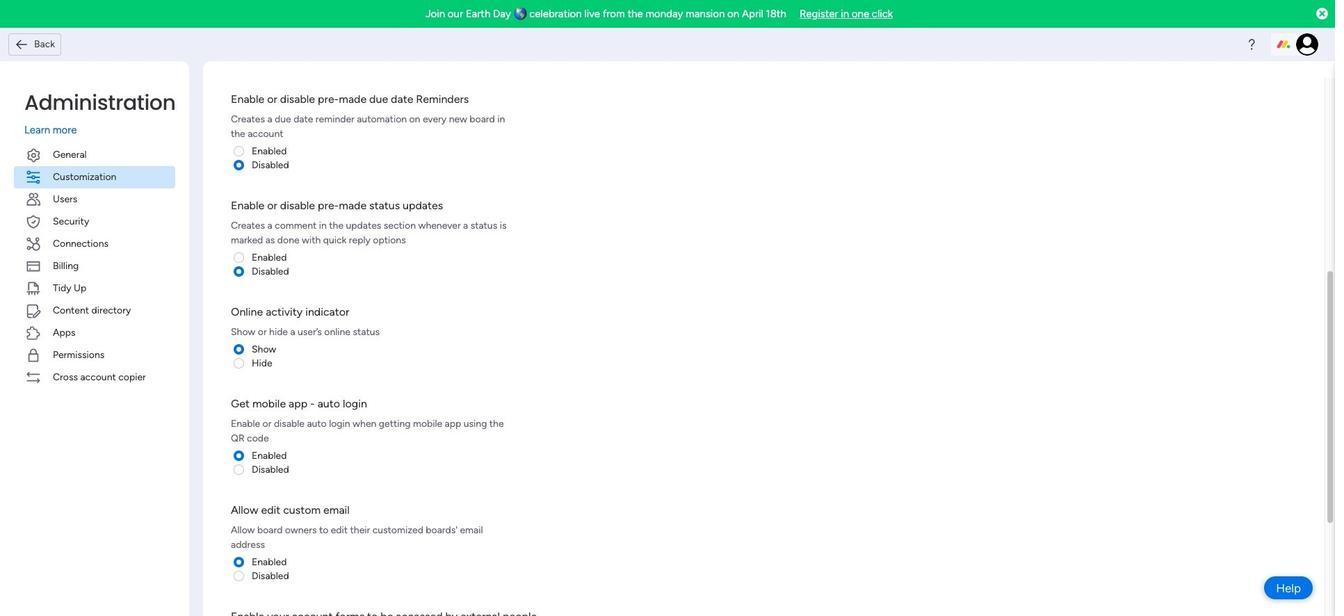 Task type: locate. For each thing, give the bounding box(es) containing it.
jacob simon image
[[1296, 33, 1319, 56]]



Task type: vqa. For each thing, say whether or not it's contained in the screenshot.
Back To Workspace Image
yes



Task type: describe. For each thing, give the bounding box(es) containing it.
back to workspace image
[[15, 37, 29, 51]]

help image
[[1245, 38, 1259, 51]]



